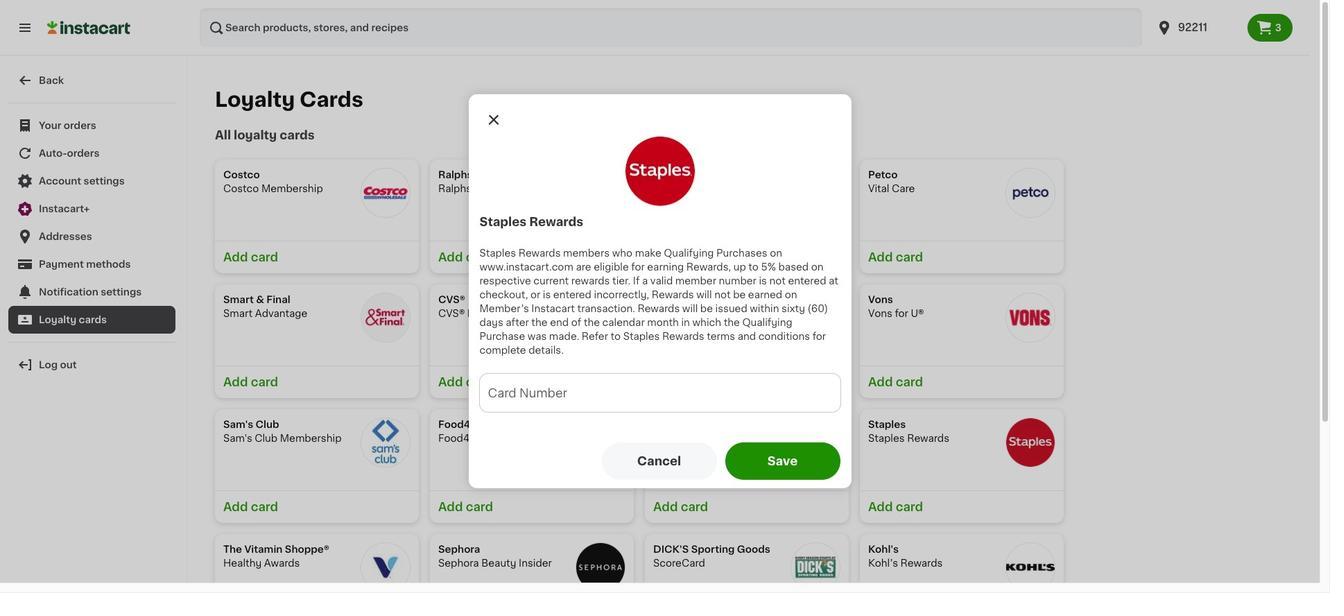 Task type: describe. For each thing, give the bounding box(es) containing it.
loyalty for loyalty cards
[[215, 90, 295, 110]]

for inside albertsons albertsons for u®
[[709, 309, 723, 318]]

rewards inside the food4less food4less rewards
[[495, 434, 537, 443]]

costco costco membership
[[223, 170, 323, 194]]

1 food4less from the top
[[438, 420, 494, 429]]

days
[[480, 318, 504, 328]]

made.
[[549, 332, 580, 341]]

orders for auto-orders
[[67, 148, 100, 158]]

loyalty cards
[[39, 315, 107, 325]]

1 vertical spatial will
[[683, 304, 698, 314]]

a
[[642, 276, 648, 286]]

purchases
[[717, 249, 768, 258]]

payment methods
[[39, 259, 131, 269]]

sporting
[[692, 545, 735, 554]]

card for food4less
[[466, 502, 493, 513]]

2 sephora from the top
[[438, 559, 479, 568]]

sephora image
[[576, 543, 626, 593]]

albertsons image
[[791, 293, 841, 343]]

add card for food4less
[[438, 502, 493, 513]]

the wine shop image
[[791, 418, 841, 468]]

staples rewards image
[[625, 136, 696, 207]]

1 sam's from the top
[[223, 420, 253, 429]]

rewards
[[572, 276, 610, 286]]

card for club
[[251, 502, 278, 513]]

payment methods link
[[8, 250, 176, 278]]

addresses link
[[8, 223, 176, 250]]

2 costco from the top
[[223, 184, 259, 194]]

rewards inside ralphs ralphs rewards
[[474, 184, 516, 194]]

dick's
[[654, 545, 689, 554]]

0 vertical spatial entered
[[789, 276, 827, 286]]

1 horizontal spatial qualifying
[[743, 318, 793, 328]]

card for vons
[[896, 377, 924, 388]]

5%
[[761, 262, 776, 272]]

2 vons from the top
[[869, 309, 893, 318]]

0 horizontal spatial to
[[611, 332, 621, 341]]

card for gelson's
[[681, 252, 708, 263]]

if
[[633, 276, 640, 286]]

payment
[[39, 259, 84, 269]]

albertsons albertsons for u®
[[654, 295, 738, 318]]

cards
[[300, 90, 363, 110]]

all
[[215, 130, 231, 141]]

awards
[[264, 559, 300, 568]]

your orders
[[39, 121, 96, 130]]

add card button for smart & final smart advantage
[[215, 366, 419, 398]]

your orders link
[[8, 112, 176, 139]]

food4less food4less rewards
[[438, 420, 537, 443]]

month
[[647, 318, 679, 328]]

add for food4less food4less rewards
[[438, 502, 463, 513]]

1 the from the left
[[532, 318, 548, 328]]

save
[[768, 456, 798, 467]]

add card for costco
[[223, 252, 278, 263]]

members
[[563, 249, 610, 258]]

after
[[506, 318, 529, 328]]

ralphs image
[[576, 168, 626, 218]]

instacart+ link
[[8, 195, 176, 223]]

add for sam's club sam's club membership
[[223, 502, 248, 513]]

number
[[719, 276, 757, 286]]

vons vons for u®
[[869, 295, 924, 318]]

and
[[738, 332, 756, 341]]

3
[[1276, 23, 1282, 33]]

kohl's
[[869, 545, 899, 554]]

(60)
[[808, 304, 829, 314]]

conditions
[[759, 332, 810, 341]]

save button
[[725, 443, 841, 480]]

1 sephora from the top
[[438, 545, 480, 554]]

back
[[39, 76, 64, 85]]

add for petco vital care
[[869, 252, 893, 263]]

card for &
[[251, 377, 278, 388]]

staples rewards
[[480, 217, 584, 228]]

at
[[829, 276, 839, 286]]

staples rewards dialog
[[469, 94, 852, 489]]

notification settings link
[[8, 278, 176, 306]]

sam's club image
[[361, 418, 411, 468]]

rewards inside kohl's kohl's rewards
[[901, 559, 943, 568]]

staples for staples staples rewards
[[869, 420, 906, 429]]

0 horizontal spatial not
[[715, 290, 731, 300]]

instacart logo image
[[47, 19, 130, 36]]

auto-
[[39, 148, 67, 158]]

sam's club sam's club membership
[[223, 420, 342, 443]]

discount
[[654, 434, 698, 443]]

member's
[[480, 304, 529, 314]]

terms
[[707, 332, 736, 341]]

care
[[892, 184, 915, 194]]

transaction.
[[578, 304, 635, 314]]

add card up dick's
[[654, 502, 708, 513]]

which
[[693, 318, 722, 328]]

cancel button
[[602, 443, 717, 480]]

card up 'sporting'
[[681, 502, 708, 513]]

2 ralphs from the top
[[438, 184, 472, 194]]

add card button for petco vital care
[[860, 241, 1064, 273]]

refer
[[582, 332, 608, 341]]

1 vons from the top
[[869, 295, 894, 305]]

add for staples staples rewards
[[869, 502, 893, 513]]

1 horizontal spatial on
[[785, 290, 798, 300]]

add for vons vons for u®
[[869, 377, 893, 388]]

log out link
[[8, 351, 176, 379]]

sephora sephora beauty insider
[[438, 545, 552, 568]]

add for costco costco membership
[[223, 252, 248, 263]]

card for costco
[[251, 252, 278, 263]]

vons image
[[1006, 293, 1056, 343]]

cvs® image
[[576, 293, 626, 343]]

cancel
[[637, 456, 681, 467]]

loyalty cards link
[[8, 306, 176, 334]]

loyalty cards
[[215, 90, 363, 110]]

checkout,
[[480, 290, 528, 300]]

discount wine club
[[654, 434, 750, 443]]

orders for your orders
[[64, 121, 96, 130]]

account settings link
[[8, 167, 176, 195]]

add card button for staples staples rewards
[[860, 491, 1064, 523]]

0 horizontal spatial entered
[[554, 290, 592, 300]]

smart & final image
[[361, 293, 411, 343]]

staples for staples rewards members who make qualifying purchases on www.instacart.com are eligible for earning rewards, up to 5% based on respective current rewards tier. if a valid member number is not entered at checkout, or is entered incorrectly, rewards will not be earned on member's instacart transaction. rewards will be issued within sixty (60) days after the end of the calendar month in which the qualifying purchase was made. refer to staples rewards terms and conditions for complete details.
[[480, 249, 516, 258]]

tier.
[[613, 276, 631, 286]]

issued
[[716, 304, 748, 314]]

loyalty for loyalty cards
[[39, 315, 76, 325]]

goods
[[737, 545, 771, 554]]

log
[[39, 360, 58, 370]]

petco
[[869, 170, 898, 180]]

add card button for ralphs ralphs rewards
[[430, 241, 634, 273]]

2 cvs® from the top
[[438, 309, 465, 318]]

1 vertical spatial is
[[543, 290, 551, 300]]

0 horizontal spatial qualifying
[[664, 249, 714, 258]]

kohl's image
[[1006, 543, 1056, 593]]

2 gelson's from the top
[[654, 184, 696, 194]]

costco image
[[361, 168, 411, 218]]

petco vital care
[[869, 170, 915, 194]]

dick's sporting goods scorecard
[[654, 545, 771, 568]]

instacart+
[[39, 204, 90, 214]]

add card for &
[[223, 377, 278, 388]]

3 the from the left
[[724, 318, 740, 328]]

instacart
[[532, 304, 575, 314]]

add card button for food4less food4less rewards
[[430, 491, 634, 523]]

within
[[750, 304, 779, 314]]

add for smart & final smart advantage
[[223, 377, 248, 388]]

vital
[[869, 184, 890, 194]]

back link
[[8, 67, 176, 94]]

staples for staples rewards
[[480, 217, 527, 228]]



Task type: locate. For each thing, give the bounding box(es) containing it.
settings for notification settings
[[101, 287, 142, 297]]

loyalty down notification
[[39, 315, 76, 325]]

addresses
[[39, 232, 92, 241]]

0 vertical spatial be
[[733, 290, 746, 300]]

of
[[571, 318, 582, 328]]

methods
[[86, 259, 131, 269]]

will down member
[[697, 290, 712, 300]]

add up valid
[[654, 252, 678, 263]]

2 albertsons from the top
[[654, 309, 707, 318]]

add card button for cvs® cvs® extracare®
[[430, 366, 634, 398]]

or
[[531, 290, 541, 300]]

add card for vital
[[869, 252, 924, 263]]

vons
[[869, 295, 894, 305], [869, 309, 893, 318]]

kohl's kohl's rewards
[[869, 545, 943, 568]]

shoppe®
[[285, 545, 330, 554]]

add card for vons
[[869, 377, 924, 388]]

club
[[256, 420, 279, 429], [255, 434, 278, 443], [727, 434, 750, 443]]

loyalty up loyalty
[[215, 90, 295, 110]]

1 vertical spatial costco
[[223, 184, 259, 194]]

1 horizontal spatial is
[[759, 276, 767, 286]]

insider
[[519, 559, 552, 568]]

all loyalty cards
[[215, 130, 315, 141]]

card up vons vons for u®
[[896, 252, 924, 263]]

0 vertical spatial orders
[[64, 121, 96, 130]]

sephora
[[438, 545, 480, 554], [438, 559, 479, 568]]

cards down "notification settings" link
[[79, 315, 107, 325]]

based
[[779, 262, 809, 272]]

sixty
[[782, 304, 806, 314]]

to
[[749, 262, 759, 272], [611, 332, 621, 341]]

rewards inside staples staples rewards
[[908, 434, 950, 443]]

1 gelson's from the top
[[654, 170, 697, 180]]

1 vertical spatial qualifying
[[743, 318, 793, 328]]

settings inside account settings 'link'
[[84, 176, 125, 186]]

add
[[223, 252, 248, 263], [438, 252, 463, 263], [654, 252, 678, 263], [869, 252, 893, 263], [223, 377, 248, 388], [438, 377, 463, 388], [869, 377, 893, 388], [223, 502, 248, 513], [438, 502, 463, 513], [654, 502, 678, 513], [869, 502, 893, 513]]

add up cvs® cvs® extracare®
[[438, 252, 463, 263]]

1 horizontal spatial be
[[733, 290, 746, 300]]

1 vertical spatial vons
[[869, 309, 893, 318]]

gelson's image
[[791, 168, 841, 218]]

the
[[532, 318, 548, 328], [584, 318, 600, 328], [724, 318, 740, 328]]

advantage
[[255, 309, 307, 318]]

0 vertical spatial sam's
[[223, 420, 253, 429]]

kohl's
[[869, 559, 898, 568]]

smart left &
[[223, 295, 254, 305]]

add up sam's club sam's club membership
[[223, 377, 248, 388]]

add up staples staples rewards
[[869, 377, 893, 388]]

add card button for costco costco membership
[[215, 241, 419, 273]]

card for cvs®
[[466, 377, 493, 388]]

u® inside albertsons albertsons for u®
[[725, 309, 738, 318]]

add up the
[[223, 502, 248, 513]]

0 vertical spatial on
[[770, 249, 783, 258]]

earning
[[648, 262, 684, 272]]

loyalty
[[215, 90, 295, 110], [39, 315, 76, 325]]

scorecard
[[654, 559, 706, 568]]

2 smart from the top
[[223, 309, 253, 318]]

1 ralphs from the top
[[438, 170, 473, 180]]

0 horizontal spatial be
[[701, 304, 713, 314]]

add card up member
[[654, 252, 708, 263]]

0 vertical spatial qualifying
[[664, 249, 714, 258]]

0 vertical spatial food4less
[[438, 420, 494, 429]]

add card down complete
[[438, 377, 493, 388]]

food4less image
[[576, 418, 626, 468]]

on up sixty
[[785, 290, 798, 300]]

0 horizontal spatial cards
[[79, 315, 107, 325]]

card up &
[[251, 252, 278, 263]]

add up sephora sephora beauty insider
[[438, 502, 463, 513]]

cards
[[280, 130, 315, 141], [79, 315, 107, 325]]

cvs®
[[438, 295, 466, 305], [438, 309, 465, 318]]

add card for club
[[223, 502, 278, 513]]

card up vitamin
[[251, 502, 278, 513]]

add up smart & final smart advantage
[[223, 252, 248, 263]]

add card for staples
[[869, 502, 924, 513]]

1 vertical spatial not
[[715, 290, 731, 300]]

1 vertical spatial smart
[[223, 309, 253, 318]]

0 vertical spatial membership
[[262, 184, 323, 194]]

staples image
[[1006, 418, 1056, 468]]

not
[[770, 276, 786, 286], [715, 290, 731, 300]]

card up sam's club sam's club membership
[[251, 377, 278, 388]]

staples
[[480, 217, 527, 228], [480, 249, 516, 258], [623, 332, 660, 341], [869, 420, 906, 429], [869, 434, 905, 443]]

1 horizontal spatial u®
[[911, 309, 924, 318]]

1 horizontal spatial the
[[584, 318, 600, 328]]

account settings
[[39, 176, 125, 186]]

smart left advantage
[[223, 309, 253, 318]]

1 smart from the top
[[223, 295, 254, 305]]

dick's sporting goods image
[[791, 543, 841, 593]]

up
[[734, 262, 746, 272]]

add card up kohl's
[[869, 502, 924, 513]]

2 vertical spatial on
[[785, 290, 798, 300]]

0 vertical spatial smart
[[223, 295, 254, 305]]

1 vertical spatial gelson's
[[654, 184, 696, 194]]

costco
[[223, 170, 260, 180], [223, 184, 259, 194]]

add card for cvs®
[[438, 377, 493, 388]]

add card button for vons vons for u®
[[860, 366, 1064, 398]]

card up staples staples rewards
[[896, 377, 924, 388]]

add for ralphs ralphs rewards
[[438, 252, 463, 263]]

1 vertical spatial cvs®
[[438, 309, 465, 318]]

0 horizontal spatial on
[[770, 249, 783, 258]]

1 vertical spatial be
[[701, 304, 713, 314]]

add card up sephora sephora beauty insider
[[438, 502, 493, 513]]

1 vertical spatial ralphs
[[438, 184, 472, 194]]

add card up &
[[223, 252, 278, 263]]

will
[[697, 290, 712, 300], [683, 304, 698, 314]]

rewards inside gelson's gelson's rewards
[[698, 184, 740, 194]]

0 vertical spatial gelson's
[[654, 170, 697, 180]]

add for gelson's gelson's rewards
[[654, 252, 678, 263]]

the vitamin shoppe® image
[[361, 543, 411, 593]]

staples rewards members who make qualifying purchases on www.instacart.com are eligible for earning rewards, up to 5% based on respective current rewards tier. if a valid member number is not entered at checkout, or is entered incorrectly, rewards will not be earned on member's instacart transaction. rewards will be issued within sixty (60) days after the end of the calendar month in which the qualifying purchase was made. refer to staples rewards terms and conditions for complete details.
[[480, 249, 839, 355]]

1 cvs® from the top
[[438, 295, 466, 305]]

0 vertical spatial loyalty
[[215, 90, 295, 110]]

to down calendar
[[611, 332, 621, 341]]

2 u® from the left
[[911, 309, 924, 318]]

cards down loyalty cards
[[280, 130, 315, 141]]

entered down 'rewards'
[[554, 290, 592, 300]]

1 vertical spatial on
[[812, 262, 824, 272]]

current
[[534, 276, 569, 286]]

membership inside sam's club sam's club membership
[[280, 434, 342, 443]]

gelson's gelson's rewards
[[654, 170, 740, 194]]

add card up vons vons for u®
[[869, 252, 924, 263]]

on right the based
[[812, 262, 824, 272]]

is right "or" on the left of page
[[543, 290, 551, 300]]

not up the issued
[[715, 290, 731, 300]]

auto-orders link
[[8, 139, 176, 167]]

1 vertical spatial cards
[[79, 315, 107, 325]]

vitamin
[[245, 545, 283, 554]]

0 vertical spatial sephora
[[438, 545, 480, 554]]

card for staples
[[896, 502, 924, 513]]

sam's
[[223, 420, 253, 429], [223, 434, 252, 443]]

account
[[39, 176, 81, 186]]

0 vertical spatial settings
[[84, 176, 125, 186]]

cvs® left checkout,
[[438, 295, 466, 305]]

0 vertical spatial not
[[770, 276, 786, 286]]

1 horizontal spatial loyalty
[[215, 90, 295, 110]]

respective
[[480, 276, 531, 286]]

are
[[576, 262, 592, 272]]

card down complete
[[466, 377, 493, 388]]

2 horizontal spatial on
[[812, 262, 824, 272]]

card for ralphs
[[466, 252, 493, 263]]

add card up respective on the left top
[[438, 252, 493, 263]]

add card up staples staples rewards
[[869, 377, 924, 388]]

1 albertsons from the top
[[654, 295, 708, 305]]

add up dick's
[[654, 502, 678, 513]]

settings
[[84, 176, 125, 186], [101, 287, 142, 297]]

1 vertical spatial entered
[[554, 290, 592, 300]]

settings inside "notification settings" link
[[101, 287, 142, 297]]

add up the food4less food4less rewards
[[438, 377, 463, 388]]

u® inside vons vons for u®
[[911, 309, 924, 318]]

in
[[682, 318, 690, 328]]

0 vertical spatial to
[[749, 262, 759, 272]]

membership inside costco costco membership
[[262, 184, 323, 194]]

qualifying
[[664, 249, 714, 258], [743, 318, 793, 328]]

1 vertical spatial membership
[[280, 434, 342, 443]]

0 vertical spatial is
[[759, 276, 767, 286]]

smart & final smart advantage
[[223, 295, 307, 318]]

the up was
[[532, 318, 548, 328]]

0 vertical spatial costco
[[223, 170, 260, 180]]

0 horizontal spatial is
[[543, 290, 551, 300]]

u® for vons vons for u®
[[911, 309, 924, 318]]

2 the from the left
[[584, 318, 600, 328]]

card up respective on the left top
[[466, 252, 493, 263]]

1 vertical spatial orders
[[67, 148, 100, 158]]

1 horizontal spatial not
[[770, 276, 786, 286]]

out
[[60, 360, 77, 370]]

qualifying up rewards,
[[664, 249, 714, 258]]

auto-orders
[[39, 148, 100, 158]]

qualifying down within
[[743, 318, 793, 328]]

entered down the based
[[789, 276, 827, 286]]

0 vertical spatial cards
[[280, 130, 315, 141]]

2 food4less from the top
[[438, 434, 493, 443]]

card for vital
[[896, 252, 924, 263]]

1 horizontal spatial to
[[749, 262, 759, 272]]

on up 5%
[[770, 249, 783, 258]]

orders
[[64, 121, 96, 130], [67, 148, 100, 158]]

cvs® cvs® extracare®
[[438, 295, 522, 318]]

food4less
[[438, 420, 494, 429], [438, 434, 493, 443]]

1 vertical spatial sam's
[[223, 434, 252, 443]]

settings down methods
[[101, 287, 142, 297]]

2 sam's from the top
[[223, 434, 252, 443]]

earned
[[749, 290, 783, 300]]

settings up instacart+ link
[[84, 176, 125, 186]]

0 vertical spatial albertsons
[[654, 295, 708, 305]]

card up member
[[681, 252, 708, 263]]

the down the issued
[[724, 318, 740, 328]]

2 horizontal spatial the
[[724, 318, 740, 328]]

1 vertical spatial settings
[[101, 287, 142, 297]]

details.
[[529, 346, 564, 355]]

1 vertical spatial albertsons
[[654, 309, 707, 318]]

will up in
[[683, 304, 698, 314]]

was
[[528, 332, 547, 341]]

card up sephora sephora beauty insider
[[466, 502, 493, 513]]

be down number
[[733, 290, 746, 300]]

incorrectly,
[[594, 290, 650, 300]]

extracare®
[[468, 309, 522, 318]]

add card for ralphs
[[438, 252, 493, 263]]

1 vertical spatial to
[[611, 332, 621, 341]]

petco image
[[1006, 168, 1056, 218]]

add card up sam's club sam's club membership
[[223, 377, 278, 388]]

end
[[550, 318, 569, 328]]

final
[[267, 295, 290, 305]]

0 horizontal spatial u®
[[725, 309, 738, 318]]

0 vertical spatial ralphs
[[438, 170, 473, 180]]

to right up
[[749, 262, 759, 272]]

is
[[759, 276, 767, 286], [543, 290, 551, 300]]

www.instacart.com
[[480, 262, 574, 272]]

add for cvs® cvs® extracare®
[[438, 377, 463, 388]]

eligible
[[594, 262, 629, 272]]

add card button for gelson's gelson's rewards
[[645, 241, 849, 273]]

add up kohl's
[[869, 502, 893, 513]]

0 vertical spatial vons
[[869, 295, 894, 305]]

add up vons vons for u®
[[869, 252, 893, 263]]

log out
[[39, 360, 77, 370]]

add card
[[223, 252, 278, 263], [438, 252, 493, 263], [654, 252, 708, 263], [869, 252, 924, 263], [223, 377, 278, 388], [438, 377, 493, 388], [869, 377, 924, 388], [223, 502, 278, 513], [438, 502, 493, 513], [654, 502, 708, 513], [869, 502, 924, 513]]

0 vertical spatial will
[[697, 290, 712, 300]]

0 horizontal spatial loyalty
[[39, 315, 76, 325]]

be
[[733, 290, 746, 300], [701, 304, 713, 314]]

orders up account settings
[[67, 148, 100, 158]]

1 vertical spatial loyalty
[[39, 315, 76, 325]]

complete
[[480, 346, 526, 355]]

the up refer on the bottom of page
[[584, 318, 600, 328]]

1 horizontal spatial entered
[[789, 276, 827, 286]]

0 horizontal spatial the
[[532, 318, 548, 328]]

cvs® left 'days'
[[438, 309, 465, 318]]

u® for albertsons albertsons for u®
[[725, 309, 738, 318]]

the
[[223, 545, 242, 554]]

wine
[[700, 434, 725, 443]]

settings for account settings
[[84, 176, 125, 186]]

Card Number text field
[[480, 374, 841, 412]]

1 vertical spatial sephora
[[438, 559, 479, 568]]

add card button for sam's club sam's club membership
[[215, 491, 419, 523]]

1 horizontal spatial cards
[[280, 130, 315, 141]]

u®
[[725, 309, 738, 318], [911, 309, 924, 318]]

not down 5%
[[770, 276, 786, 286]]

0 vertical spatial cvs®
[[438, 295, 466, 305]]

entered
[[789, 276, 827, 286], [554, 290, 592, 300]]

for inside vons vons for u®
[[895, 309, 909, 318]]

1 u® from the left
[[725, 309, 738, 318]]

card up kohl's kohl's rewards in the right bottom of the page
[[896, 502, 924, 513]]

purchase
[[480, 332, 525, 341]]

membership
[[262, 184, 323, 194], [280, 434, 342, 443]]

be up the which
[[701, 304, 713, 314]]

add card up vitamin
[[223, 502, 278, 513]]

member
[[676, 276, 717, 286]]

1 vertical spatial food4less
[[438, 434, 493, 443]]

is up earned
[[759, 276, 767, 286]]

rewards,
[[687, 262, 731, 272]]

add card for gelson's
[[654, 252, 708, 263]]

orders up auto-orders
[[64, 121, 96, 130]]

1 costco from the top
[[223, 170, 260, 180]]



Task type: vqa. For each thing, say whether or not it's contained in the screenshot.


